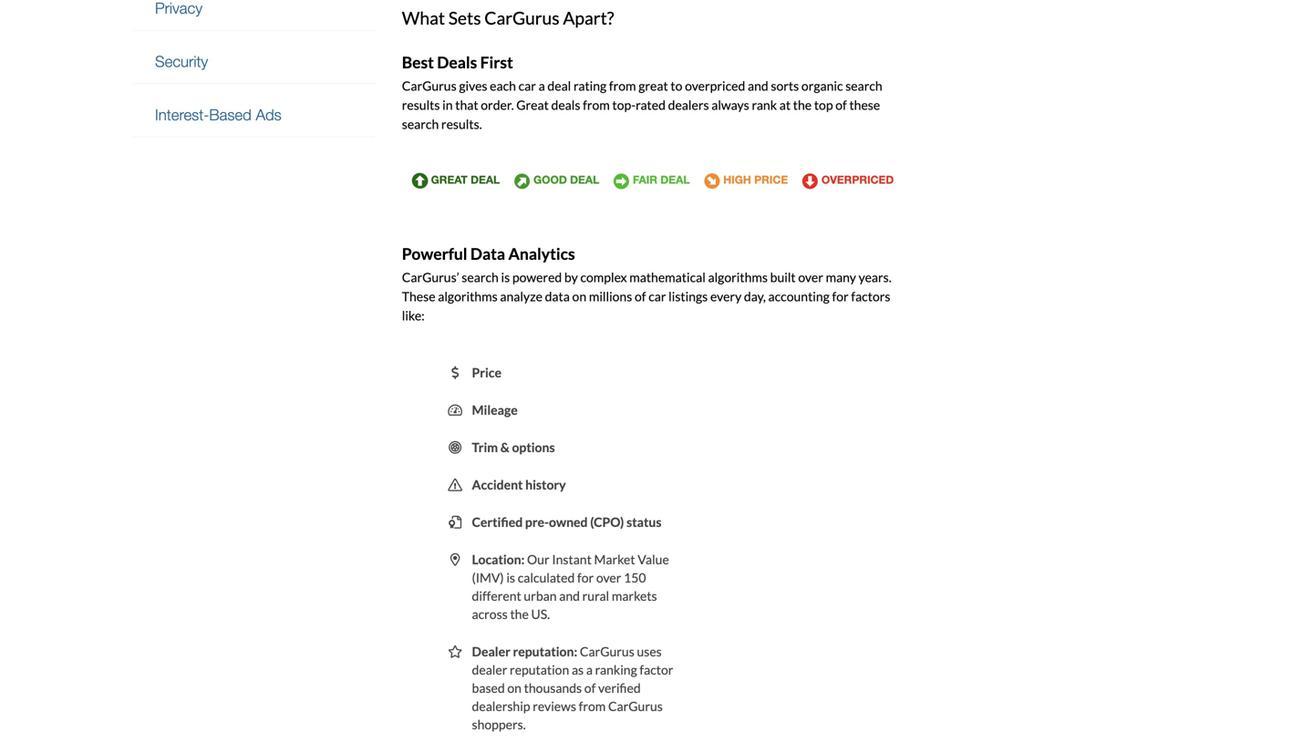 Task type: locate. For each thing, give the bounding box(es) containing it.
1 vertical spatial and
[[559, 588, 580, 604]]

for up rural
[[577, 570, 594, 585]]

0 horizontal spatial search
[[402, 116, 439, 132]]

certified
[[472, 514, 523, 530]]

high
[[723, 173, 751, 186]]

algorithms
[[708, 270, 768, 285], [438, 289, 498, 304]]

a inside cargurus uses dealer reputation as a ranking factor based on thousands of verified dealership reviews from cargurus shoppers.
[[586, 662, 593, 678]]

over
[[798, 270, 823, 285], [596, 570, 621, 585]]

accounting
[[768, 289, 830, 304]]

0 vertical spatial of
[[835, 97, 847, 113]]

on inside powerful data analytics cargurus' search is powered by complex mathematical algorithms built over many years. these algorithms analyze data on millions of car listings every day, accounting for factors like:
[[572, 289, 586, 304]]

from down rating in the top of the page
[[583, 97, 610, 113]]

over up the accounting
[[798, 270, 823, 285]]

2 horizontal spatial deal
[[660, 173, 690, 186]]

(cpo)
[[590, 514, 624, 530]]

powerful
[[402, 244, 467, 263]]

for
[[832, 289, 849, 304], [577, 570, 594, 585]]

1 horizontal spatial on
[[572, 289, 586, 304]]

for inside our instant market value (imv) is calculated for over 150 different urban and rural markets across the us.
[[577, 570, 594, 585]]

is inside our instant market value (imv) is calculated for over 150 different urban and rural markets across the us.
[[506, 570, 515, 585]]

2 vertical spatial of
[[584, 680, 596, 696]]

1 horizontal spatial for
[[832, 289, 849, 304]]

and up rank
[[748, 78, 768, 93]]

search inside powerful data analytics cargurus' search is powered by complex mathematical algorithms built over many years. these algorithms analyze data on millions of car listings every day, accounting for factors like:
[[462, 270, 499, 285]]

at
[[779, 97, 791, 113]]

overpriced
[[818, 173, 894, 186]]

the right "at" at the top
[[793, 97, 812, 113]]

many
[[826, 270, 856, 285]]

is for data
[[501, 270, 510, 285]]

deal
[[547, 78, 571, 93]]

of inside best deals first cargurus gives each car a deal rating from great to overpriced and sorts organic search results in that order. great deals from top-rated dealers always rank at the top of these search results.
[[835, 97, 847, 113]]

of right the 'millions'
[[635, 289, 646, 304]]

over down market on the left bottom of page
[[596, 570, 621, 585]]

deal for great deal
[[471, 173, 500, 186]]

sorts
[[771, 78, 799, 93]]

fair
[[633, 173, 657, 186]]

menu containing security
[[134, 0, 375, 137]]

of inside powerful data analytics cargurus' search is powered by complex mathematical algorithms built over many years. these algorithms analyze data on millions of car listings every day, accounting for factors like:
[[635, 289, 646, 304]]

of left verified
[[584, 680, 596, 696]]

0 vertical spatial on
[[572, 289, 586, 304]]

of inside cargurus uses dealer reputation as a ranking factor based on thousands of verified dealership reviews from cargurus shoppers.
[[584, 680, 596, 696]]

2 deal from the left
[[570, 173, 599, 186]]

search down "data"
[[462, 270, 499, 285]]

on up the dealership
[[507, 680, 522, 696]]

of
[[835, 97, 847, 113], [635, 289, 646, 304], [584, 680, 596, 696]]

car
[[518, 78, 536, 93], [648, 289, 666, 304]]

on inside cargurus uses dealer reputation as a ranking factor based on thousands of verified dealership reviews from cargurus shoppers.
[[507, 680, 522, 696]]

us.
[[531, 606, 550, 622]]

for inside powerful data analytics cargurus' search is powered by complex mathematical algorithms built over many years. these algorithms analyze data on millions of car listings every day, accounting for factors like:
[[832, 289, 849, 304]]

car down mathematical
[[648, 289, 666, 304]]

overpriced
[[685, 78, 745, 93]]

options
[[512, 440, 555, 455]]

trim
[[472, 440, 498, 455]]

algorithms down cargurus'
[[438, 289, 498, 304]]

0 vertical spatial for
[[832, 289, 849, 304]]

1 horizontal spatial algorithms
[[708, 270, 768, 285]]

on down by
[[572, 289, 586, 304]]

is down location:
[[506, 570, 515, 585]]

0 horizontal spatial algorithms
[[438, 289, 498, 304]]

powerful data analytics cargurus' search is powered by complex mathematical algorithms built over many years. these algorithms analyze data on millions of car listings every day, accounting for factors like:
[[402, 244, 892, 323]]

from down verified
[[579, 699, 606, 714]]

0 horizontal spatial over
[[596, 570, 621, 585]]

and inside best deals first cargurus gives each car a deal rating from great to overpriced and sorts organic search results in that order. great deals from top-rated dealers always rank at the top of these search results.
[[748, 78, 768, 93]]

on
[[572, 289, 586, 304], [507, 680, 522, 696]]

the
[[793, 97, 812, 113], [510, 606, 529, 622]]

rank
[[752, 97, 777, 113]]

1 horizontal spatial deal
[[570, 173, 599, 186]]

based
[[209, 106, 251, 123]]

&
[[500, 440, 509, 455]]

1 horizontal spatial the
[[793, 97, 812, 113]]

0 vertical spatial is
[[501, 270, 510, 285]]

dealers
[[668, 97, 709, 113]]

0 vertical spatial algorithms
[[708, 270, 768, 285]]

is inside powerful data analytics cargurus' search is powered by complex mathematical algorithms built over many years. these algorithms analyze data on millions of car listings every day, accounting for factors like:
[[501, 270, 510, 285]]

deal right great
[[471, 173, 500, 186]]

1 horizontal spatial over
[[798, 270, 823, 285]]

the left us.
[[510, 606, 529, 622]]

years.
[[859, 270, 892, 285]]

these
[[849, 97, 880, 113]]

tire image
[[449, 441, 462, 454]]

1 vertical spatial for
[[577, 570, 594, 585]]

cargurus uses dealer reputation as a ranking factor based on thousands of verified dealership reviews from cargurus shoppers.
[[472, 644, 673, 732]]

1 vertical spatial is
[[506, 570, 515, 585]]

0 horizontal spatial deal
[[471, 173, 500, 186]]

our
[[527, 552, 549, 567]]

what sets cargurus apart?
[[402, 7, 614, 28]]

rated
[[636, 97, 666, 113]]

menu
[[134, 0, 375, 137]]

best deals first cargurus gives each car a deal rating from great to overpriced and sorts organic search results in that order. great deals from top-rated dealers always rank at the top of these search results.
[[402, 52, 882, 132]]

2 vertical spatial search
[[462, 270, 499, 285]]

top-
[[612, 97, 636, 113]]

1 horizontal spatial a
[[586, 662, 593, 678]]

3 deal from the left
[[660, 173, 690, 186]]

uses
[[637, 644, 662, 659]]

0 horizontal spatial the
[[510, 606, 529, 622]]

like:
[[402, 308, 425, 323]]

interest-based ads
[[155, 106, 282, 123]]

dollar sign image
[[452, 367, 459, 379]]

is up analyze
[[501, 270, 510, 285]]

car inside powerful data analytics cargurus' search is powered by complex mathematical algorithms built over many years. these algorithms analyze data on millions of car listings every day, accounting for factors like:
[[648, 289, 666, 304]]

a right the as
[[586, 662, 593, 678]]

deal right good
[[570, 173, 599, 186]]

1 vertical spatial a
[[586, 662, 593, 678]]

deal right fair
[[660, 173, 690, 186]]

file certificate image
[[449, 516, 462, 529]]

car up great
[[518, 78, 536, 93]]

reviews
[[533, 699, 576, 714]]

0 horizontal spatial for
[[577, 570, 594, 585]]

car inside best deals first cargurus gives each car a deal rating from great to overpriced and sorts organic search results in that order. great deals from top-rated dealers always rank at the top of these search results.
[[518, 78, 536, 93]]

owned
[[549, 514, 588, 530]]

for down many
[[832, 289, 849, 304]]

search down results
[[402, 116, 439, 132]]

1 deal from the left
[[471, 173, 500, 186]]

0 vertical spatial search
[[845, 78, 882, 93]]

high price
[[720, 173, 788, 186]]

location:
[[472, 552, 525, 567]]

our instant market value (imv) is calculated for over 150 different urban and rural markets across the us.
[[472, 552, 669, 622]]

0 vertical spatial a
[[539, 78, 545, 93]]

factor
[[640, 662, 673, 678]]

algorithms up every
[[708, 270, 768, 285]]

of right top
[[835, 97, 847, 113]]

1 vertical spatial car
[[648, 289, 666, 304]]

day,
[[744, 289, 766, 304]]

1 horizontal spatial of
[[635, 289, 646, 304]]

1 horizontal spatial car
[[648, 289, 666, 304]]

1 vertical spatial the
[[510, 606, 529, 622]]

as
[[572, 662, 584, 678]]

mileage
[[472, 402, 518, 418]]

1 horizontal spatial search
[[462, 270, 499, 285]]

2 vertical spatial from
[[579, 699, 606, 714]]

listings
[[669, 289, 708, 304]]

and left rural
[[559, 588, 580, 604]]

0 horizontal spatial on
[[507, 680, 522, 696]]

always
[[711, 97, 749, 113]]

search up the these
[[845, 78, 882, 93]]

from up 'top-'
[[609, 78, 636, 93]]

0 vertical spatial car
[[518, 78, 536, 93]]

1 vertical spatial over
[[596, 570, 621, 585]]

0 vertical spatial the
[[793, 97, 812, 113]]

a left deal
[[539, 78, 545, 93]]

2 horizontal spatial of
[[835, 97, 847, 113]]

deal
[[471, 173, 500, 186], [570, 173, 599, 186], [660, 173, 690, 186]]

search
[[845, 78, 882, 93], [402, 116, 439, 132], [462, 270, 499, 285]]

0 horizontal spatial a
[[539, 78, 545, 93]]

1 vertical spatial search
[[402, 116, 439, 132]]

each
[[490, 78, 516, 93]]

0 horizontal spatial and
[[559, 588, 580, 604]]

0 horizontal spatial car
[[518, 78, 536, 93]]

1 vertical spatial of
[[635, 289, 646, 304]]

cargurus up results
[[402, 78, 457, 93]]

thousands
[[524, 680, 582, 696]]

powered
[[512, 270, 562, 285]]

1 vertical spatial on
[[507, 680, 522, 696]]

dealership
[[472, 699, 530, 714]]

rating
[[574, 78, 607, 93]]

dealer
[[472, 644, 510, 659]]

urban
[[524, 588, 557, 604]]

cargurus down verified
[[608, 699, 663, 714]]

1 horizontal spatial and
[[748, 78, 768, 93]]

0 vertical spatial over
[[798, 270, 823, 285]]

0 vertical spatial and
[[748, 78, 768, 93]]

0 horizontal spatial of
[[584, 680, 596, 696]]



Task type: describe. For each thing, give the bounding box(es) containing it.
2 horizontal spatial search
[[845, 78, 882, 93]]

reputation
[[510, 662, 569, 678]]

from inside cargurus uses dealer reputation as a ranking factor based on thousands of verified dealership reviews from cargurus shoppers.
[[579, 699, 606, 714]]

complex
[[580, 270, 627, 285]]

results
[[402, 97, 440, 113]]

star image
[[448, 646, 462, 658]]

accident history
[[472, 477, 566, 492]]

(imv)
[[472, 570, 504, 585]]

certified pre-owned (cpo) status
[[472, 514, 661, 530]]

accident
[[472, 477, 523, 492]]

analytics
[[508, 244, 575, 263]]

factors
[[851, 289, 890, 304]]

and inside our instant market value (imv) is calculated for over 150 different urban and rural markets across the us.
[[559, 588, 580, 604]]

1 vertical spatial from
[[583, 97, 610, 113]]

cargurus up ranking
[[580, 644, 634, 659]]

instant
[[552, 552, 592, 567]]

deals
[[551, 97, 580, 113]]

these
[[402, 289, 435, 304]]

cargurus up first
[[484, 7, 560, 28]]

order.
[[481, 97, 514, 113]]

verified
[[598, 680, 641, 696]]

history
[[525, 477, 566, 492]]

millions
[[589, 289, 632, 304]]

data
[[470, 244, 505, 263]]

great
[[431, 173, 468, 186]]

apart?
[[563, 7, 614, 28]]

0 vertical spatial from
[[609, 78, 636, 93]]

dealer reputation:
[[472, 644, 577, 659]]

deal for good deal
[[570, 173, 599, 186]]

that
[[455, 97, 478, 113]]

price
[[754, 173, 788, 186]]

by
[[564, 270, 578, 285]]

in
[[442, 97, 453, 113]]

cargurus'
[[402, 270, 459, 285]]

gives
[[459, 78, 487, 93]]

markets
[[612, 588, 657, 604]]

security
[[155, 52, 208, 70]]

dealer
[[472, 662, 507, 678]]

organic
[[801, 78, 843, 93]]

map marker alt image
[[450, 554, 460, 566]]

cargurus inside best deals first cargurus gives each car a deal rating from great to overpriced and sorts organic search results in that order. great deals from top-rated dealers always rank at the top of these search results.
[[402, 78, 457, 93]]

price
[[472, 365, 501, 380]]

great
[[638, 78, 668, 93]]

over inside our instant market value (imv) is calculated for over 150 different urban and rural markets across the us.
[[596, 570, 621, 585]]

exclamation triangle image
[[448, 479, 462, 492]]

the inside best deals first cargurus gives each car a deal rating from great to overpriced and sorts organic search results in that order. great deals from top-rated dealers always rank at the top of these search results.
[[793, 97, 812, 113]]

status
[[626, 514, 661, 530]]

analyze
[[500, 289, 542, 304]]

best
[[402, 52, 434, 72]]

pre-
[[525, 514, 549, 530]]

data
[[545, 289, 570, 304]]

a inside best deals first cargurus gives each car a deal rating from great to overpriced and sorts organic search results in that order. great deals from top-rated dealers always rank at the top of these search results.
[[539, 78, 545, 93]]

built
[[770, 270, 796, 285]]

deals
[[437, 52, 477, 72]]

sets
[[448, 7, 481, 28]]

150
[[624, 570, 646, 585]]

1 vertical spatial algorithms
[[438, 289, 498, 304]]

over inside powerful data analytics cargurus' search is powered by complex mathematical algorithms built over many years. these algorithms analyze data on millions of car listings every day, accounting for factors like:
[[798, 270, 823, 285]]

top
[[814, 97, 833, 113]]

first
[[480, 52, 513, 72]]

fair deal
[[630, 173, 690, 186]]

great
[[516, 97, 549, 113]]

across
[[472, 606, 508, 622]]

interest-
[[155, 106, 209, 123]]

good deal
[[530, 173, 599, 186]]

mathematical
[[629, 270, 706, 285]]

tachometer alt image
[[448, 404, 462, 417]]

ranking
[[595, 662, 637, 678]]

market
[[594, 552, 635, 567]]

ads
[[256, 106, 282, 123]]

is for instant
[[506, 570, 515, 585]]

to
[[671, 78, 682, 93]]

reputation:
[[513, 644, 577, 659]]

every
[[710, 289, 742, 304]]

different
[[472, 588, 521, 604]]

rural
[[582, 588, 609, 604]]

what
[[402, 7, 445, 28]]

the inside our instant market value (imv) is calculated for over 150 different urban and rural markets across the us.
[[510, 606, 529, 622]]

great deal
[[428, 173, 500, 186]]

deal for fair deal
[[660, 173, 690, 186]]

results.
[[441, 116, 482, 132]]

value
[[638, 552, 669, 567]]

based
[[472, 680, 505, 696]]

interest-based ads link
[[134, 93, 375, 136]]

calculated
[[518, 570, 575, 585]]

good
[[533, 173, 567, 186]]



Task type: vqa. For each thing, say whether or not it's contained in the screenshot.
159,765 mi 301 hp 4.6L V8
no



